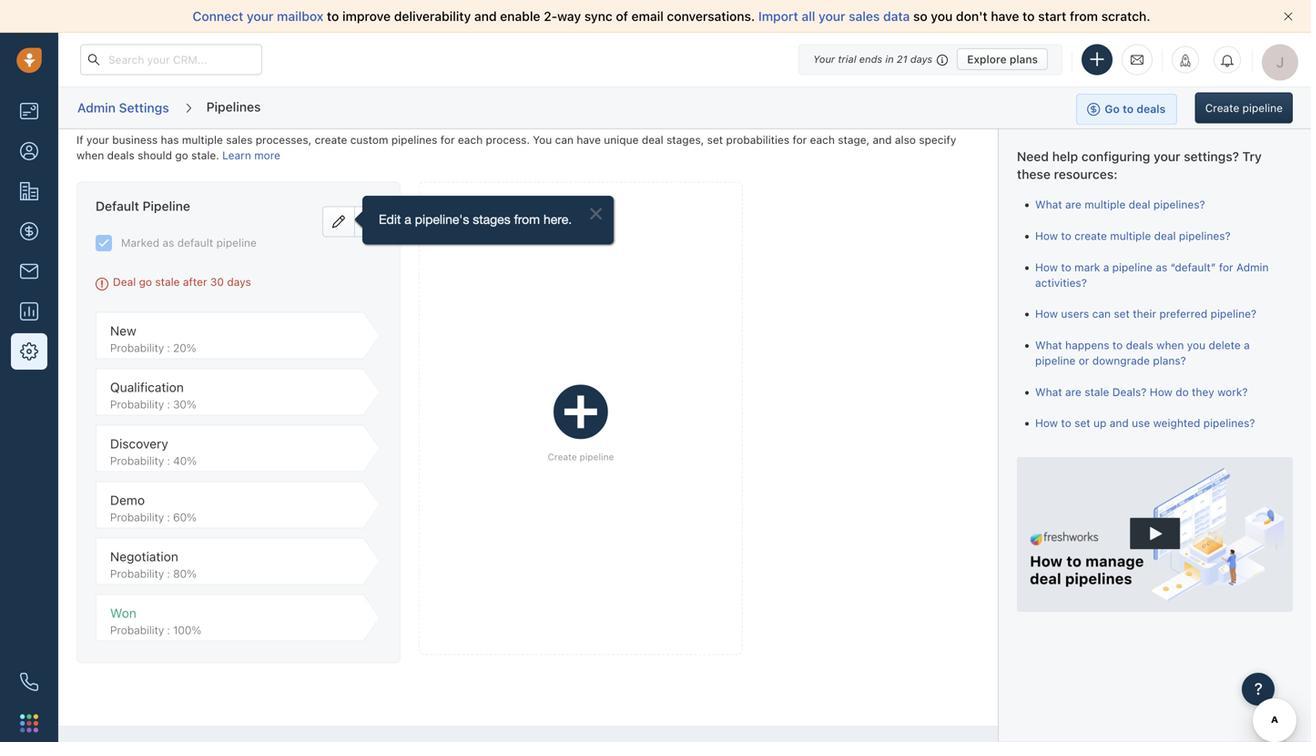 Task type: locate. For each thing, give the bounding box(es) containing it.
: inside demo probability : 60%
[[167, 511, 170, 524]]

when down if
[[77, 149, 104, 162]]

0 vertical spatial create pipeline
[[1206, 102, 1284, 114]]

1 horizontal spatial go
[[175, 149, 188, 162]]

1 vertical spatial have
[[577, 133, 601, 146]]

1 vertical spatial days
[[227, 276, 251, 289]]

admin up pipeline?
[[1237, 261, 1270, 274]]

0 vertical spatial go
[[175, 149, 188, 162]]

create left custom
[[315, 133, 347, 146]]

configuring
[[1082, 149, 1151, 164]]

1 horizontal spatial and
[[873, 133, 892, 146]]

if your business has multiple sales processes, create custom pipelines for each process. you can have unique deal stages, set probabilities for each stage, and also specify when deals should go stale.
[[77, 133, 957, 162]]

1 horizontal spatial create
[[1075, 230, 1108, 242]]

what are multiple deal pipelines?
[[1036, 198, 1206, 211]]

1 vertical spatial as
[[1156, 261, 1168, 274]]

admin settings
[[77, 100, 169, 115]]

you right so on the top right of the page
[[931, 9, 953, 24]]

2 horizontal spatial and
[[1110, 417, 1129, 430]]

what left happens
[[1036, 339, 1063, 352]]

1 each from the left
[[458, 133, 483, 146]]

1 what from the top
[[1036, 198, 1063, 211]]

from
[[1070, 9, 1099, 24]]

2 horizontal spatial set
[[1115, 308, 1131, 320]]

1 vertical spatial can
[[1093, 308, 1112, 320]]

and left enable
[[475, 9, 497, 24]]

1 horizontal spatial create pipeline
[[1206, 102, 1284, 114]]

3 : from the top
[[167, 455, 170, 467]]

1 vertical spatial create
[[548, 452, 577, 462]]

0 horizontal spatial create
[[315, 133, 347, 146]]

2 horizontal spatial deal
[[1155, 230, 1177, 242]]

1 horizontal spatial when
[[1157, 339, 1185, 352]]

have
[[991, 9, 1020, 24], [577, 133, 601, 146]]

40%
[[173, 455, 197, 467]]

6 probability from the top
[[110, 624, 164, 637]]

negotiation probability : 80%
[[110, 549, 197, 580]]

2 are from the top
[[1066, 386, 1082, 398]]

: left 60%
[[167, 511, 170, 524]]

each left stage,
[[810, 133, 835, 146]]

multiple down what are multiple deal pipelines?
[[1111, 230, 1152, 242]]

pipelines?
[[1154, 198, 1206, 211], [1180, 230, 1231, 242], [1204, 417, 1256, 430]]

specify
[[920, 133, 957, 146]]

can
[[555, 133, 574, 146], [1093, 308, 1112, 320]]

1 horizontal spatial stale
[[1085, 386, 1110, 398]]

as left "default"
[[1156, 261, 1168, 274]]

sales inside if your business has multiple sales processes, create custom pipelines for each process. you can have unique deal stages, set probabilities for each stage, and also specify when deals should go stale.
[[226, 133, 253, 146]]

0 horizontal spatial have
[[577, 133, 601, 146]]

create up mark
[[1075, 230, 1108, 242]]

1 horizontal spatial sales
[[849, 9, 880, 24]]

1 horizontal spatial as
[[1156, 261, 1168, 274]]

to
[[327, 9, 339, 24], [1023, 9, 1035, 24], [1062, 230, 1072, 242], [1062, 261, 1072, 274], [1113, 339, 1124, 352], [1062, 417, 1072, 430]]

for
[[441, 133, 455, 146], [793, 133, 807, 146], [1220, 261, 1234, 274]]

when up plans?
[[1157, 339, 1185, 352]]

of
[[616, 9, 629, 24]]

what left deals?
[[1036, 386, 1063, 398]]

happens
[[1066, 339, 1110, 352]]

multiple inside if your business has multiple sales processes, create custom pipelines for each process. you can have unique deal stages, set probabilities for each stage, and also specify when deals should go stale.
[[182, 133, 223, 146]]

deal inside if your business has multiple sales processes, create custom pipelines for each process. you can have unique deal stages, set probabilities for each stage, and also specify when deals should go stale.
[[642, 133, 664, 146]]

3 what from the top
[[1036, 386, 1063, 398]]

have inside if your business has multiple sales processes, create custom pipelines for each process. you can have unique deal stages, set probabilities for each stage, and also specify when deals should go stale.
[[577, 133, 601, 146]]

negotiation
[[110, 549, 178, 564]]

each
[[458, 133, 483, 146], [810, 133, 835, 146]]

go down has
[[175, 149, 188, 162]]

what
[[1036, 198, 1063, 211], [1036, 339, 1063, 352], [1036, 386, 1063, 398]]

2 probability from the top
[[110, 398, 164, 411]]

go inside if your business has multiple sales processes, create custom pipelines for each process. you can have unique deal stages, set probabilities for each stage, and also specify when deals should go stale.
[[175, 149, 188, 162]]

0 vertical spatial deal
[[642, 133, 664, 146]]

probability for new
[[110, 342, 164, 354]]

can right users
[[1093, 308, 1112, 320]]

stale for deals?
[[1085, 386, 1110, 398]]

0 horizontal spatial as
[[163, 237, 174, 249]]

0 horizontal spatial each
[[458, 133, 483, 146]]

create inside create pipeline link
[[548, 452, 577, 462]]

set inside if your business has multiple sales processes, create custom pipelines for each process. you can have unique deal stages, set probabilities for each stage, and also specify when deals should go stale.
[[708, 133, 724, 146]]

1 horizontal spatial set
[[1075, 417, 1091, 430]]

sales
[[849, 9, 880, 24], [226, 133, 253, 146]]

you left delete
[[1188, 339, 1206, 352]]

probability down the won
[[110, 624, 164, 637]]

0 vertical spatial days
[[911, 53, 933, 65]]

probability down new
[[110, 342, 164, 354]]

learn more
[[222, 149, 281, 162]]

1 horizontal spatial deal
[[1129, 198, 1151, 211]]

admin
[[77, 100, 116, 115], [1237, 261, 1270, 274]]

: inside new probability : 20%
[[167, 342, 170, 354]]

a
[[1104, 261, 1110, 274], [1245, 339, 1251, 352]]

0 vertical spatial pipelines?
[[1154, 198, 1206, 211]]

probability down discovery
[[110, 455, 164, 467]]

1 horizontal spatial admin
[[1237, 261, 1270, 274]]

1 vertical spatial stale
[[1085, 386, 1110, 398]]

need help configuring your settings? try these resources:
[[1018, 149, 1263, 182]]

pipeline
[[143, 198, 190, 213]]

4 probability from the top
[[110, 511, 164, 524]]

your left "settings?" at the top right of page
[[1154, 149, 1181, 164]]

create
[[315, 133, 347, 146], [1075, 230, 1108, 242]]

0 horizontal spatial stale
[[155, 276, 180, 289]]

what inside what happens to deals when you delete a pipeline or downgrade plans?
[[1036, 339, 1063, 352]]

0 horizontal spatial create pipeline
[[548, 452, 614, 462]]

multiple up stale.
[[182, 133, 223, 146]]

2 what from the top
[[1036, 339, 1063, 352]]

explore plans link
[[958, 48, 1049, 70]]

multiple down resources:
[[1085, 198, 1126, 211]]

create pipeline
[[1206, 102, 1284, 114], [548, 452, 614, 462]]

how for create
[[1036, 230, 1059, 242]]

deals up downgrade
[[1127, 339, 1154, 352]]

how for set
[[1036, 417, 1059, 430]]

new probability : 20%
[[110, 323, 196, 354]]

what are stale deals? how do they work?
[[1036, 386, 1249, 398]]

3 probability from the top
[[110, 455, 164, 467]]

4 : from the top
[[167, 511, 170, 524]]

: inside discovery probability : 40%
[[167, 455, 170, 467]]

what down the these
[[1036, 198, 1063, 211]]

0 vertical spatial can
[[555, 133, 574, 146]]

probability inside "qualification probability : 30%"
[[110, 398, 164, 411]]

your inside if your business has multiple sales processes, create custom pipelines for each process. you can have unique deal stages, set probabilities for each stage, and also specify when deals should go stale.
[[86, 133, 109, 146]]

2 horizontal spatial for
[[1220, 261, 1234, 274]]

0 horizontal spatial create
[[548, 452, 577, 462]]

1 vertical spatial sales
[[226, 133, 253, 146]]

are down the or
[[1066, 386, 1082, 398]]

connect your mailbox link
[[193, 9, 327, 24]]

pipelines? up "default"
[[1180, 230, 1231, 242]]

days right 21
[[911, 53, 933, 65]]

these
[[1018, 167, 1051, 182]]

import all your sales data link
[[759, 9, 914, 24]]

your right the all
[[819, 9, 846, 24]]

improve
[[343, 9, 391, 24]]

0 vertical spatial set
[[708, 133, 724, 146]]

deals down business on the left
[[107, 149, 135, 162]]

when
[[77, 149, 104, 162], [1157, 339, 1185, 352]]

demo
[[110, 493, 145, 508]]

1 vertical spatial create
[[1075, 230, 1108, 242]]

probability inside discovery probability : 40%
[[110, 455, 164, 467]]

and right up
[[1110, 417, 1129, 430]]

stale for after
[[155, 276, 180, 289]]

deal
[[113, 276, 136, 289]]

a right delete
[[1245, 339, 1251, 352]]

create inside if your business has multiple sales processes, create custom pipelines for each process. you can have unique deal stages, set probabilities for each stage, and also specify when deals should go stale.
[[315, 133, 347, 146]]

pipeline inside how to mark a pipeline as "default" for admin activities?
[[1113, 261, 1153, 274]]

data
[[884, 9, 910, 24]]

6 : from the top
[[167, 624, 170, 637]]

what's new image
[[1180, 54, 1193, 67]]

0 horizontal spatial a
[[1104, 261, 1110, 274]]

to inside what happens to deals when you delete a pipeline or downgrade plans?
[[1113, 339, 1124, 352]]

60%
[[173, 511, 197, 524]]

:
[[167, 342, 170, 354], [167, 398, 170, 411], [167, 455, 170, 467], [167, 511, 170, 524], [167, 568, 170, 580], [167, 624, 170, 637]]

how to create multiple deal pipelines?
[[1036, 230, 1231, 242]]

: for demo
[[167, 511, 170, 524]]

sync
[[585, 9, 613, 24]]

how to set up and use weighted pipelines? link
[[1036, 417, 1256, 430]]

trial
[[839, 53, 857, 65]]

0 horizontal spatial go
[[139, 276, 152, 289]]

: left 20%
[[167, 342, 170, 354]]

0 horizontal spatial deal
[[642, 133, 664, 146]]

ends
[[860, 53, 883, 65]]

process.
[[486, 133, 530, 146]]

probability for discovery
[[110, 455, 164, 467]]

1 horizontal spatial create
[[1206, 102, 1240, 114]]

and
[[475, 9, 497, 24], [873, 133, 892, 146], [1110, 417, 1129, 430]]

days for deal go stale after 30 days
[[227, 276, 251, 289]]

0 vertical spatial a
[[1104, 261, 1110, 274]]

deals inside if your business has multiple sales processes, create custom pipelines for each process. you can have unique deal stages, set probabilities for each stage, and also specify when deals should go stale.
[[107, 149, 135, 162]]

1 horizontal spatial can
[[1093, 308, 1112, 320]]

pipelines? down the work?
[[1204, 417, 1256, 430]]

for right pipelines
[[441, 133, 455, 146]]

0 vertical spatial stale
[[155, 276, 180, 289]]

stale left after
[[155, 276, 180, 289]]

1 vertical spatial and
[[873, 133, 892, 146]]

probability down qualification
[[110, 398, 164, 411]]

sales left "data"
[[849, 9, 880, 24]]

1 horizontal spatial deals
[[1127, 339, 1154, 352]]

create
[[1206, 102, 1240, 114], [548, 452, 577, 462]]

how for can
[[1036, 308, 1059, 320]]

0 horizontal spatial you
[[931, 9, 953, 24]]

0 vertical spatial create
[[315, 133, 347, 146]]

1 vertical spatial deals
[[1127, 339, 1154, 352]]

when inside what happens to deals when you delete a pipeline or downgrade plans?
[[1157, 339, 1185, 352]]

0 vertical spatial when
[[77, 149, 104, 162]]

probability for demo
[[110, 511, 164, 524]]

how inside how to mark a pipeline as "default" for admin activities?
[[1036, 261, 1059, 274]]

0 vertical spatial create
[[1206, 102, 1240, 114]]

0 horizontal spatial admin
[[77, 100, 116, 115]]

create pipeline button
[[1196, 92, 1294, 123]]

admin up if
[[77, 100, 116, 115]]

after
[[183, 276, 207, 289]]

in
[[886, 53, 894, 65]]

go right deal
[[139, 276, 152, 289]]

1 vertical spatial you
[[1188, 339, 1206, 352]]

: left '100%'
[[167, 624, 170, 637]]

1 horizontal spatial a
[[1245, 339, 1251, 352]]

set right stages,
[[708, 133, 724, 146]]

a inside what happens to deals when you delete a pipeline or downgrade plans?
[[1245, 339, 1251, 352]]

each left process.
[[458, 133, 483, 146]]

0 horizontal spatial and
[[475, 9, 497, 24]]

0 horizontal spatial can
[[555, 133, 574, 146]]

: inside won probability : 100%
[[167, 624, 170, 637]]

phone image
[[20, 673, 38, 691]]

1 : from the top
[[167, 342, 170, 354]]

discovery probability : 40%
[[110, 436, 197, 467]]

5 probability from the top
[[110, 568, 164, 580]]

probability down negotiation at the left of the page
[[110, 568, 164, 580]]

probability inside won probability : 100%
[[110, 624, 164, 637]]

qualification probability : 30%
[[110, 380, 197, 411]]

your right if
[[86, 133, 109, 146]]

learn more link
[[222, 149, 281, 162]]

: left 30%
[[167, 398, 170, 411]]

0 vertical spatial deals
[[107, 149, 135, 162]]

need
[[1018, 149, 1050, 164]]

0 horizontal spatial sales
[[226, 133, 253, 146]]

: left 80% at the left bottom
[[167, 568, 170, 580]]

what for what are stale deals? how do they work?
[[1036, 386, 1063, 398]]

stale up up
[[1085, 386, 1110, 398]]

how
[[1036, 230, 1059, 242], [1036, 261, 1059, 274], [1036, 308, 1059, 320], [1150, 386, 1173, 398], [1036, 417, 1059, 430]]

deal up how to mark a pipeline as "default" for admin activities?
[[1155, 230, 1177, 242]]

use
[[1133, 417, 1151, 430]]

for right probabilities
[[793, 133, 807, 146]]

1 are from the top
[[1066, 198, 1082, 211]]

1 vertical spatial are
[[1066, 386, 1082, 398]]

probability inside negotiation probability : 80%
[[110, 568, 164, 580]]

5 : from the top
[[167, 568, 170, 580]]

probability for negotiation
[[110, 568, 164, 580]]

1 vertical spatial what
[[1036, 339, 1063, 352]]

1 vertical spatial admin
[[1237, 261, 1270, 274]]

1 vertical spatial when
[[1157, 339, 1185, 352]]

1 horizontal spatial each
[[810, 133, 835, 146]]

0 horizontal spatial days
[[227, 276, 251, 289]]

as
[[163, 237, 174, 249], [1156, 261, 1168, 274]]

0 vertical spatial multiple
[[182, 133, 223, 146]]

to inside how to mark a pipeline as "default" for admin activities?
[[1062, 261, 1072, 274]]

have right don't
[[991, 9, 1020, 24]]

and left also at the top of the page
[[873, 133, 892, 146]]

preferred
[[1160, 308, 1208, 320]]

1 horizontal spatial days
[[911, 53, 933, 65]]

default
[[96, 198, 139, 213]]

set left their on the right
[[1115, 308, 1131, 320]]

set left up
[[1075, 417, 1091, 430]]

1 probability from the top
[[110, 342, 164, 354]]

2 : from the top
[[167, 398, 170, 411]]

1 vertical spatial go
[[139, 276, 152, 289]]

2 vertical spatial what
[[1036, 386, 1063, 398]]

: inside "qualification probability : 30%"
[[167, 398, 170, 411]]

2 vertical spatial and
[[1110, 417, 1129, 430]]

deal right unique
[[642, 133, 664, 146]]

deal up how to create multiple deal pipelines? "link"
[[1129, 198, 1151, 211]]

probability down demo in the bottom left of the page
[[110, 511, 164, 524]]

20%
[[173, 342, 196, 354]]

as left default
[[163, 237, 174, 249]]

and inside if your business has multiple sales processes, create custom pipelines for each process. you can have unique deal stages, set probabilities for each stage, and also specify when deals should go stale.
[[873, 133, 892, 146]]

a right mark
[[1104, 261, 1110, 274]]

0 vertical spatial what
[[1036, 198, 1063, 211]]

connect
[[193, 9, 244, 24]]

: for discovery
[[167, 455, 170, 467]]

: left 40%
[[167, 455, 170, 467]]

1 vertical spatial set
[[1115, 308, 1131, 320]]

0 vertical spatial are
[[1066, 198, 1082, 211]]

for right "default"
[[1220, 261, 1234, 274]]

pipelines? up how to create multiple deal pipelines? at the top of the page
[[1154, 198, 1206, 211]]

sales up learn
[[226, 133, 253, 146]]

probability for qualification
[[110, 398, 164, 411]]

are down resources:
[[1066, 198, 1082, 211]]

2 each from the left
[[810, 133, 835, 146]]

won probability : 100%
[[110, 606, 202, 637]]

when inside if your business has multiple sales processes, create custom pipelines for each process. you can have unique deal stages, set probabilities for each stage, and also specify when deals should go stale.
[[77, 149, 104, 162]]

should
[[138, 149, 172, 162]]

0 horizontal spatial when
[[77, 149, 104, 162]]

1 vertical spatial pipelines?
[[1180, 230, 1231, 242]]

0 horizontal spatial deals
[[107, 149, 135, 162]]

days right 30
[[227, 276, 251, 289]]

1 vertical spatial create pipeline
[[548, 452, 614, 462]]

0 vertical spatial sales
[[849, 9, 880, 24]]

probability for won
[[110, 624, 164, 637]]

1 horizontal spatial you
[[1188, 339, 1206, 352]]

probability inside new probability : 20%
[[110, 342, 164, 354]]

0 horizontal spatial set
[[708, 133, 724, 146]]

can right you
[[555, 133, 574, 146]]

how to mark a pipeline as "default" for admin activities? link
[[1036, 261, 1270, 289]]

your trial ends in 21 days
[[814, 53, 933, 65]]

days
[[911, 53, 933, 65], [227, 276, 251, 289]]

have left unique
[[577, 133, 601, 146]]

probability inside demo probability : 60%
[[110, 511, 164, 524]]

plans
[[1010, 53, 1039, 66]]

1 horizontal spatial have
[[991, 9, 1020, 24]]

: inside negotiation probability : 80%
[[167, 568, 170, 580]]

deals
[[107, 149, 135, 162], [1127, 339, 1154, 352]]

0 vertical spatial as
[[163, 237, 174, 249]]

email
[[632, 9, 664, 24]]

or
[[1079, 354, 1090, 367]]

1 vertical spatial a
[[1245, 339, 1251, 352]]

are for multiple
[[1066, 198, 1082, 211]]

1 vertical spatial deal
[[1129, 198, 1151, 211]]

can inside if your business has multiple sales processes, create custom pipelines for each process. you can have unique deal stages, set probabilities for each stage, and also specify when deals should go stale.
[[555, 133, 574, 146]]

for inside how to mark a pipeline as "default" for admin activities?
[[1220, 261, 1234, 274]]



Task type: describe. For each thing, give the bounding box(es) containing it.
2 vertical spatial set
[[1075, 417, 1091, 430]]

admin inside how to mark a pipeline as "default" for admin activities?
[[1237, 261, 1270, 274]]

settings?
[[1185, 149, 1240, 164]]

if
[[77, 133, 83, 146]]

what are multiple deal pipelines? link
[[1036, 198, 1206, 211]]

your inside need help configuring your settings? try these resources:
[[1154, 149, 1181, 164]]

weighted
[[1154, 417, 1201, 430]]

deals?
[[1113, 386, 1147, 398]]

2 vertical spatial deal
[[1155, 230, 1177, 242]]

business
[[112, 133, 158, 146]]

users
[[1062, 308, 1090, 320]]

work?
[[1218, 386, 1249, 398]]

2-
[[544, 9, 558, 24]]

try
[[1243, 149, 1263, 164]]

80%
[[173, 568, 197, 580]]

close image
[[1285, 12, 1294, 21]]

what are stale deals? how do they work? link
[[1036, 386, 1249, 398]]

do
[[1176, 386, 1190, 398]]

1 horizontal spatial for
[[793, 133, 807, 146]]

scratch.
[[1102, 9, 1151, 24]]

as inside how to mark a pipeline as "default" for admin activities?
[[1156, 261, 1168, 274]]

stages,
[[667, 133, 705, 146]]

don't
[[957, 9, 988, 24]]

are for stale
[[1066, 386, 1082, 398]]

pipelines
[[207, 99, 261, 114]]

0 vertical spatial admin
[[77, 100, 116, 115]]

0 horizontal spatial for
[[441, 133, 455, 146]]

deal go stale after 30 days
[[113, 276, 251, 289]]

what for what happens to deals when you delete a pipeline or downgrade plans?
[[1036, 339, 1063, 352]]

30
[[210, 276, 224, 289]]

custom
[[350, 133, 389, 146]]

stale.
[[191, 149, 219, 162]]

30%
[[173, 398, 197, 411]]

won
[[110, 606, 137, 621]]

Search your CRM... text field
[[80, 44, 262, 75]]

how to mark a pipeline as "default" for admin activities?
[[1036, 261, 1270, 289]]

your
[[814, 53, 836, 65]]

learn
[[222, 149, 251, 162]]

: for new
[[167, 342, 170, 354]]

up
[[1094, 417, 1107, 430]]

2 vertical spatial multiple
[[1111, 230, 1152, 242]]

: for qualification
[[167, 398, 170, 411]]

also
[[895, 133, 916, 146]]

enable
[[500, 9, 541, 24]]

settings
[[119, 100, 169, 115]]

how users can set their preferred pipeline? link
[[1036, 308, 1257, 320]]

your left mailbox
[[247, 9, 274, 24]]

deliverability
[[394, 9, 471, 24]]

downgrade
[[1093, 354, 1151, 367]]

their
[[1134, 308, 1157, 320]]

create pipeline inside button
[[1206, 102, 1284, 114]]

21
[[897, 53, 908, 65]]

0 vertical spatial have
[[991, 9, 1020, 24]]

default pipeline
[[96, 198, 190, 213]]

processes,
[[256, 133, 312, 146]]

0 vertical spatial and
[[475, 9, 497, 24]]

qualification
[[110, 380, 184, 395]]

marked
[[121, 237, 160, 249]]

phone element
[[11, 664, 47, 701]]

conversations.
[[667, 9, 755, 24]]

all
[[802, 9, 816, 24]]

100%
[[173, 624, 202, 637]]

2 vertical spatial pipelines?
[[1204, 417, 1256, 430]]

deals inside what happens to deals when you delete a pipeline or downgrade plans?
[[1127, 339, 1154, 352]]

new
[[110, 323, 136, 338]]

you inside what happens to deals when you delete a pipeline or downgrade plans?
[[1188, 339, 1206, 352]]

how for mark
[[1036, 261, 1059, 274]]

activities?
[[1036, 276, 1088, 289]]

hotspot (open by clicking or pressing space/enter) alert dialog
[[349, 196, 624, 249]]

pipeline inside button
[[1243, 102, 1284, 114]]

: for won
[[167, 624, 170, 637]]

pipeline inside what happens to deals when you delete a pipeline or downgrade plans?
[[1036, 354, 1076, 367]]

connect your mailbox to improve deliverability and enable 2-way sync of email conversations. import all your sales data so you don't have to start from scratch.
[[193, 9, 1151, 24]]

days for your trial ends in 21 days
[[911, 53, 933, 65]]

unique
[[604, 133, 639, 146]]

freshworks switcher image
[[20, 715, 38, 733]]

: for negotiation
[[167, 568, 170, 580]]

has
[[161, 133, 179, 146]]

you
[[533, 133, 552, 146]]

explore plans
[[968, 53, 1039, 66]]

0 vertical spatial you
[[931, 9, 953, 24]]

send email image
[[1132, 52, 1144, 67]]

more
[[254, 149, 281, 162]]

create pipeline link
[[420, 182, 743, 654]]

probabilities
[[727, 133, 790, 146]]

explore
[[968, 53, 1007, 66]]

import
[[759, 9, 799, 24]]

marked as default pipeline
[[121, 237, 257, 249]]

what for what are multiple deal pipelines?
[[1036, 198, 1063, 211]]

a inside how to mark a pipeline as "default" for admin activities?
[[1104, 261, 1110, 274]]

so
[[914, 9, 928, 24]]

plans?
[[1154, 354, 1187, 367]]

discovery
[[110, 436, 168, 451]]

create inside create pipeline button
[[1206, 102, 1240, 114]]

pipeline?
[[1211, 308, 1257, 320]]

1 vertical spatial multiple
[[1085, 198, 1126, 211]]

stage,
[[838, 133, 870, 146]]

admin settings link
[[77, 94, 170, 122]]

way
[[558, 9, 581, 24]]

how to create multiple deal pipelines? link
[[1036, 230, 1231, 242]]

mailbox
[[277, 9, 324, 24]]



Task type: vqa. For each thing, say whether or not it's contained in the screenshot.


